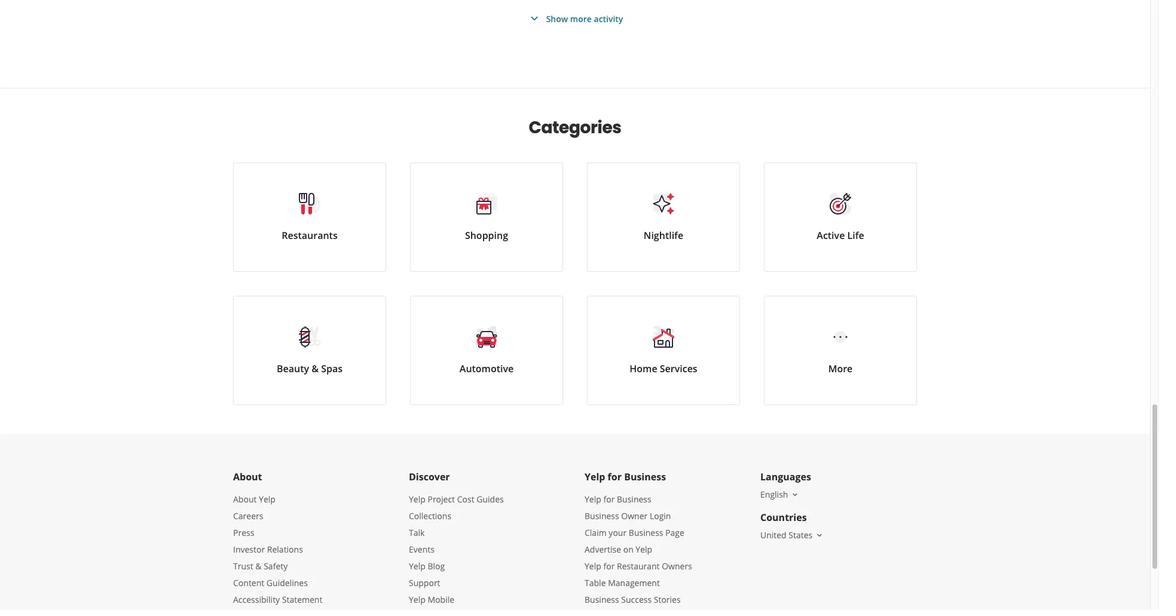 Task type: locate. For each thing, give the bounding box(es) containing it.
16 chevron down v2 image
[[791, 490, 800, 500], [815, 531, 825, 541]]

yelp project cost guides link
[[409, 494, 504, 505]]

about up careers
[[233, 494, 257, 505]]

united states button
[[761, 530, 825, 541]]

united
[[761, 530, 787, 541]]

& left spas
[[312, 362, 319, 376]]

shopping
[[465, 229, 508, 242]]

0 vertical spatial &
[[312, 362, 319, 376]]

16 chevron down v2 image inside "english" popup button
[[791, 490, 800, 500]]

for up business owner login link
[[604, 494, 615, 505]]

16 chevron down v2 image down languages
[[791, 490, 800, 500]]

relations
[[267, 544, 303, 556]]

about inside about yelp careers press investor relations trust & safety content guidelines accessibility statement
[[233, 494, 257, 505]]

2 about from the top
[[233, 494, 257, 505]]

nightlife
[[644, 229, 684, 242]]

owner
[[622, 511, 648, 522]]

automotive
[[460, 362, 514, 376]]

english
[[761, 489, 789, 501]]

1 about from the top
[[233, 471, 262, 484]]

beauty
[[277, 362, 309, 376]]

advertise
[[585, 544, 621, 556]]

show more activity
[[546, 13, 623, 24]]

business down table
[[585, 595, 619, 606]]

states
[[789, 530, 813, 541]]

about up about yelp link
[[233, 471, 262, 484]]

for up yelp for business link
[[608, 471, 622, 484]]

cost
[[457, 494, 475, 505]]

claim your business page link
[[585, 528, 685, 539]]

0 vertical spatial for
[[608, 471, 622, 484]]

yelp inside about yelp careers press investor relations trust & safety content guidelines accessibility statement
[[259, 494, 276, 505]]

accessibility
[[233, 595, 280, 606]]

project
[[428, 494, 455, 505]]

16 chevron down v2 image right states
[[815, 531, 825, 541]]

0 horizontal spatial &
[[256, 561, 262, 572]]

page
[[666, 528, 685, 539]]

more link
[[764, 296, 917, 406]]

collections link
[[409, 511, 452, 522]]

yelp
[[585, 471, 606, 484], [259, 494, 276, 505], [409, 494, 426, 505], [585, 494, 602, 505], [636, 544, 653, 556], [409, 561, 426, 572], [585, 561, 602, 572], [409, 595, 426, 606]]

1 horizontal spatial &
[[312, 362, 319, 376]]

yelp blog link
[[409, 561, 445, 572]]

1 horizontal spatial 16 chevron down v2 image
[[815, 531, 825, 541]]

about yelp link
[[233, 494, 276, 505]]

16 chevron down v2 image inside united states dropdown button
[[815, 531, 825, 541]]

beauty & spas
[[277, 362, 343, 376]]

yelp up collections
[[409, 494, 426, 505]]

table
[[585, 578, 606, 589]]

shopping link
[[410, 163, 563, 272]]

0 horizontal spatial 16 chevron down v2 image
[[791, 490, 800, 500]]

restaurants link
[[233, 163, 386, 272]]

guidelines
[[267, 578, 308, 589]]

restaurant
[[617, 561, 660, 572]]

more
[[829, 362, 853, 376]]

business owner login link
[[585, 511, 671, 522]]

& right trust
[[256, 561, 262, 572]]

accessibility statement link
[[233, 595, 323, 606]]

support link
[[409, 578, 441, 589]]

for
[[608, 471, 622, 484], [604, 494, 615, 505], [604, 561, 615, 572]]

stories
[[654, 595, 681, 606]]

1 vertical spatial 16 chevron down v2 image
[[815, 531, 825, 541]]

about yelp careers press investor relations trust & safety content guidelines accessibility statement
[[233, 494, 323, 606]]

business
[[624, 471, 666, 484], [617, 494, 652, 505], [585, 511, 619, 522], [629, 528, 664, 539], [585, 595, 619, 606]]

yelp up careers
[[259, 494, 276, 505]]

1 vertical spatial &
[[256, 561, 262, 572]]

spas
[[321, 362, 343, 376]]

yelp for business business owner login claim your business page advertise on yelp yelp for restaurant owners table management business success stories
[[585, 494, 692, 606]]

yelp mobile link
[[409, 595, 455, 606]]

16 chevron down v2 image for languages
[[791, 490, 800, 500]]

0 vertical spatial about
[[233, 471, 262, 484]]

support
[[409, 578, 441, 589]]

1 vertical spatial about
[[233, 494, 257, 505]]

about
[[233, 471, 262, 484], [233, 494, 257, 505]]

for down the 'advertise'
[[604, 561, 615, 572]]

home services
[[630, 362, 698, 376]]

yelp down events
[[409, 561, 426, 572]]

mobile
[[428, 595, 455, 606]]

services
[[660, 362, 698, 376]]

owners
[[662, 561, 692, 572]]

&
[[312, 362, 319, 376], [256, 561, 262, 572]]

2 vertical spatial for
[[604, 561, 615, 572]]

category navigation section navigation
[[221, 89, 929, 434]]

business up claim
[[585, 511, 619, 522]]

active life link
[[764, 163, 917, 272]]

& inside beauty & spas link
[[312, 362, 319, 376]]

about for about yelp careers press investor relations trust & safety content guidelines accessibility statement
[[233, 494, 257, 505]]

home services link
[[587, 296, 740, 406]]

0 vertical spatial 16 chevron down v2 image
[[791, 490, 800, 500]]

united states
[[761, 530, 813, 541]]

nightlife link
[[587, 163, 740, 272]]

1 vertical spatial for
[[604, 494, 615, 505]]

your
[[609, 528, 627, 539]]

content
[[233, 578, 264, 589]]



Task type: describe. For each thing, give the bounding box(es) containing it.
home
[[630, 362, 658, 376]]

discover
[[409, 471, 450, 484]]

business up owner
[[617, 494, 652, 505]]

yelp up table
[[585, 561, 602, 572]]

show
[[546, 13, 568, 24]]

investor relations link
[[233, 544, 303, 556]]

content guidelines link
[[233, 578, 308, 589]]

claim
[[585, 528, 607, 539]]

for for yelp for business
[[608, 471, 622, 484]]

press link
[[233, 528, 254, 539]]

languages
[[761, 471, 812, 484]]

yelp for business link
[[585, 494, 652, 505]]

events link
[[409, 544, 435, 556]]

yelp up claim
[[585, 494, 602, 505]]

press
[[233, 528, 254, 539]]

active life
[[817, 229, 865, 242]]

events
[[409, 544, 435, 556]]

blog
[[428, 561, 445, 572]]

table management link
[[585, 578, 660, 589]]

business up yelp for business link
[[624, 471, 666, 484]]

guides
[[477, 494, 504, 505]]

yelp down support
[[409, 595, 426, 606]]

advertise on yelp link
[[585, 544, 653, 556]]

show more activity button
[[527, 11, 623, 26]]

beauty & spas link
[[233, 296, 386, 406]]

more
[[570, 13, 592, 24]]

collections
[[409, 511, 452, 522]]

24 chevron down v2 image
[[527, 11, 542, 26]]

automotive link
[[410, 296, 563, 406]]

for for yelp for business business owner login claim your business page advertise on yelp yelp for restaurant owners table management business success stories
[[604, 494, 615, 505]]

about for about
[[233, 471, 262, 484]]

yelp for restaurant owners link
[[585, 561, 692, 572]]

careers link
[[233, 511, 263, 522]]

& inside about yelp careers press investor relations trust & safety content guidelines accessibility statement
[[256, 561, 262, 572]]

restaurants
[[282, 229, 338, 242]]

yelp for business
[[585, 471, 666, 484]]

talk link
[[409, 528, 425, 539]]

safety
[[264, 561, 288, 572]]

success
[[622, 595, 652, 606]]

login
[[650, 511, 671, 522]]

trust & safety link
[[233, 561, 288, 572]]

business success stories link
[[585, 595, 681, 606]]

active
[[817, 229, 845, 242]]

activity
[[594, 13, 623, 24]]

16 chevron down v2 image for countries
[[815, 531, 825, 541]]

life
[[848, 229, 865, 242]]

careers
[[233, 511, 263, 522]]

investor
[[233, 544, 265, 556]]

english button
[[761, 489, 800, 501]]

trust
[[233, 561, 253, 572]]

business down owner
[[629, 528, 664, 539]]

countries
[[761, 511, 807, 525]]

on
[[624, 544, 634, 556]]

management
[[608, 578, 660, 589]]

yelp up yelp for business link
[[585, 471, 606, 484]]

statement
[[282, 595, 323, 606]]

talk
[[409, 528, 425, 539]]

categories
[[529, 116, 622, 139]]

yelp right on
[[636, 544, 653, 556]]

yelp project cost guides collections talk events yelp blog support yelp mobile
[[409, 494, 504, 606]]



Task type: vqa. For each thing, say whether or not it's contained in the screenshot.
About Yelp link
yes



